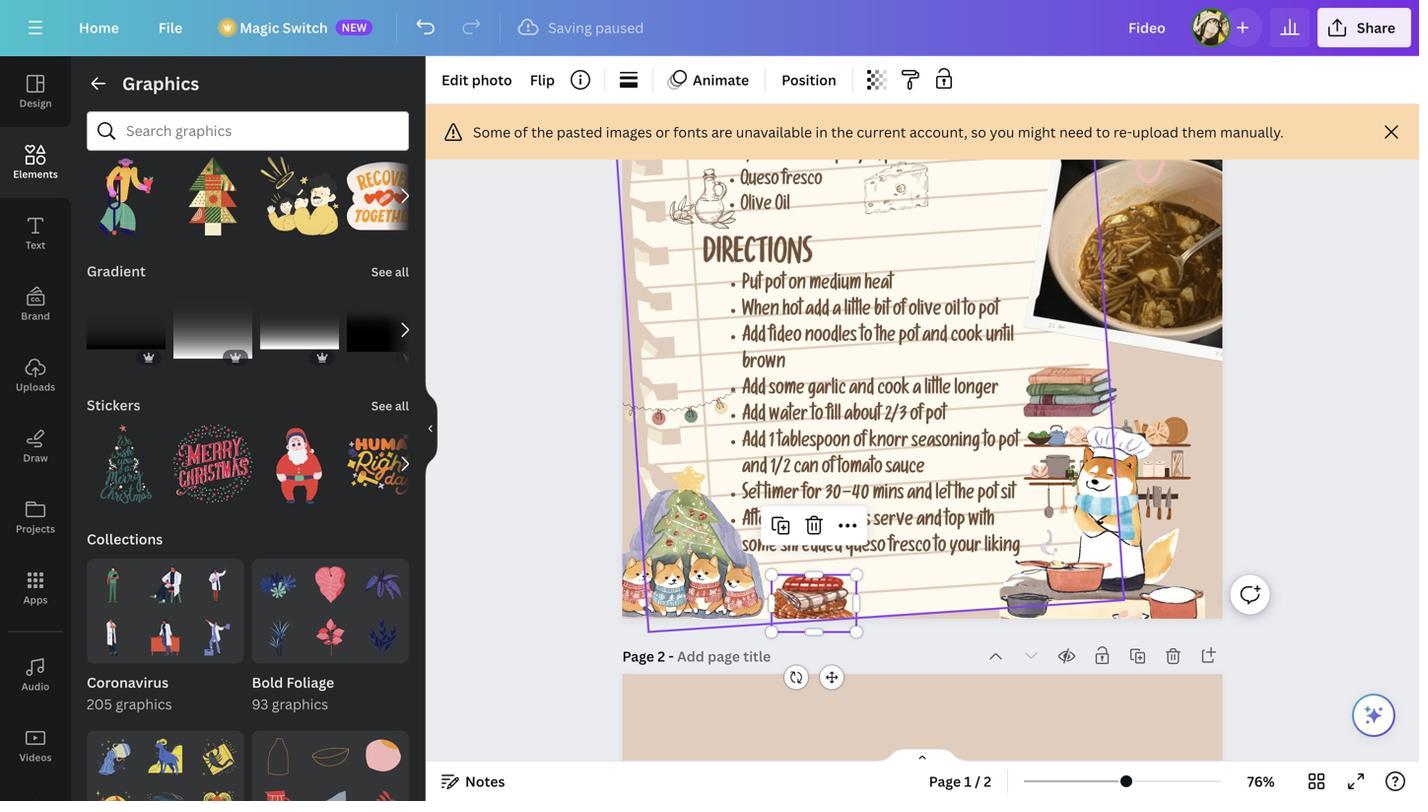 Task type: describe. For each thing, give the bounding box(es) containing it.
see all button for gradient
[[369, 251, 411, 291]]

page 1 / 2
[[929, 772, 992, 791]]

text
[[26, 239, 45, 252]]

all for stickers
[[395, 398, 409, 414]]

side panel tab list
[[0, 56, 71, 802]]

recover together typography image
[[347, 157, 426, 236]]

bold foliage button
[[252, 672, 409, 693]]

see for gradient
[[371, 264, 392, 280]]

205
[[87, 695, 112, 714]]

see for stickers
[[371, 398, 392, 414]]

can
[[794, 460, 819, 479]]

2 add from the top
[[742, 381, 766, 401]]

page 2 -
[[623, 647, 677, 666]]

to inside 2/3 of water to pot you pick queso fresco olive oil
[[821, 148, 832, 167]]

main menu bar
[[0, 0, 1420, 56]]

saving paused status
[[509, 16, 654, 39]]

seasoning
[[912, 434, 980, 453]]

fresco inside put pot on medium heat when hot add a little bit of olive oil to pot add fideo noodles to the pot and cook until brown add some garlic and cook a little longer add water to fill about 2/3 of pot add 1 tablespoon of knorr seasoning to pot and 1/2 can of tomato sauce set timer for 30-40 mins and let the pot sit after the timer ends serve and top with some shredded queso fresco to your liking
[[889, 539, 931, 558]]

0 vertical spatial some
[[769, 381, 805, 401]]

position
[[782, 70, 837, 89]]

1 stylized organic doctor image from the left
[[95, 567, 131, 604]]

sauce
[[886, 460, 925, 479]]

apps
[[23, 594, 48, 607]]

pot inside 2/3 of water to pot you pick queso fresco olive oil
[[836, 148, 855, 167]]

about
[[845, 407, 881, 427]]

1 add from the top
[[742, 329, 766, 348]]

transparent gradient vignette image
[[87, 291, 166, 370]]

file button
[[143, 8, 198, 47]]

audio button
[[0, 640, 71, 711]]

and left '1/2'
[[742, 460, 768, 479]]

1 vertical spatial star sign aries image
[[199, 791, 236, 802]]

-
[[669, 647, 674, 666]]

mins
[[873, 486, 904, 506]]

/
[[975, 772, 981, 791]]

for
[[803, 486, 822, 506]]

2 stylized organic doctor image from the left
[[147, 567, 184, 604]]

Search graphics search field
[[126, 112, 370, 150]]

flip button
[[522, 64, 563, 96]]

uploads
[[16, 381, 55, 394]]

some
[[473, 123, 511, 141]]

brown
[[742, 355, 786, 374]]

olive
[[909, 302, 942, 322]]

pot left on
[[765, 276, 786, 296]]

pot up until
[[979, 302, 999, 322]]

hide image
[[425, 382, 438, 476]]

some of the pasted images or fonts are unavailable in the current account, so you might need to re-upload them manually.
[[473, 123, 1284, 141]]

fill
[[827, 407, 841, 427]]

account,
[[910, 123, 968, 141]]

bit
[[874, 302, 890, 322]]

30-
[[825, 486, 852, 506]]

to right noodles
[[860, 329, 873, 348]]

stickers button
[[85, 385, 142, 425]]

after
[[742, 513, 774, 532]]

the left the pasted
[[531, 123, 554, 141]]

brand
[[21, 310, 50, 323]]

2/3 of water to pot you pick queso fresco olive oil
[[741, 148, 911, 216]]

on
[[789, 276, 806, 296]]

put
[[742, 276, 762, 296]]

edit photo button
[[434, 64, 520, 96]]

until
[[986, 329, 1014, 348]]

design button
[[0, 56, 71, 127]]

0 horizontal spatial a
[[833, 302, 841, 322]]

so
[[971, 123, 987, 141]]

magic
[[240, 18, 279, 37]]

0 horizontal spatial timer
[[764, 486, 799, 506]]

see all for stickers
[[371, 398, 409, 414]]

olive oil hand drawn image
[[670, 169, 737, 229]]

red leaf illustration image
[[365, 791, 401, 802]]

magic switch
[[240, 18, 328, 37]]

see all button for stickers
[[369, 385, 411, 425]]

and left let
[[907, 486, 933, 506]]

edit photo
[[442, 70, 512, 89]]

the right let
[[955, 486, 975, 506]]

1 horizontal spatial a
[[913, 381, 922, 401]]

you inside 2/3 of water to pot you pick queso fresco olive oil
[[858, 148, 882, 167]]

1 vertical spatial little
[[925, 381, 951, 401]]

text button
[[0, 198, 71, 269]]

1 horizontal spatial you
[[990, 123, 1015, 141]]

coronavirus button
[[87, 672, 244, 693]]

olive
[[741, 197, 772, 216]]

heat
[[865, 276, 893, 296]]

notes button
[[434, 766, 513, 798]]

page for page 1 / 2
[[929, 772, 961, 791]]

ends
[[839, 513, 871, 532]]

2/3 inside put pot on medium heat when hot add a little bit of olive oil to pot add fideo noodles to the pot and cook until brown add some garlic and cook a little longer add water to fill about 2/3 of pot add 1 tablespoon of knorr seasoning to pot and 1/2 can of tomato sauce set timer for 30-40 mins and let the pot sit after the timer ends serve and top with some shredded queso fresco to your liking
[[885, 407, 907, 427]]

liking
[[985, 539, 1021, 558]]

to left "re-"
[[1096, 123, 1111, 141]]

hot
[[783, 302, 803, 322]]

bold foliage 93 graphics
[[252, 673, 334, 714]]

star sign taurus image
[[95, 791, 131, 802]]

upload
[[1133, 123, 1179, 141]]

76%
[[1248, 772, 1275, 791]]

knorr
[[870, 434, 909, 453]]

them
[[1183, 123, 1217, 141]]

coronavirus
[[87, 673, 169, 692]]

or
[[656, 123, 670, 141]]

loose doodle social advocacy image
[[260, 157, 339, 236]]

the right after
[[778, 513, 798, 532]]

star sign scorpio image
[[199, 739, 236, 775]]

re-
[[1114, 123, 1133, 141]]

home
[[79, 18, 119, 37]]

garlic
[[808, 381, 846, 401]]

black gradient image
[[347, 291, 426, 370]]

projects button
[[0, 482, 71, 553]]

0 vertical spatial 2
[[658, 647, 666, 666]]

93
[[252, 695, 268, 714]]

directions
[[703, 242, 813, 274]]

graphics inside bold foliage 93 graphics
[[272, 695, 328, 714]]

oil
[[945, 302, 960, 322]]

0 vertical spatial cook
[[951, 329, 983, 348]]

canva assistant image
[[1363, 704, 1386, 728]]

water inside 2/3 of water to pot you pick queso fresco olive oil
[[781, 148, 818, 167]]

gradient
[[87, 262, 146, 280]]

1 inside button
[[965, 772, 972, 791]]

medium
[[810, 276, 862, 296]]

animate
[[693, 70, 749, 89]]

of right can
[[822, 460, 835, 479]]

saving paused
[[548, 18, 644, 37]]

add
[[806, 302, 830, 322]]

collections
[[87, 530, 163, 549]]

and left top
[[917, 513, 942, 532]]

draw
[[23, 452, 48, 465]]

unavailable
[[736, 123, 812, 141]]

tablespoon
[[778, 434, 850, 453]]

images
[[606, 123, 652, 141]]

transparent white gradient image
[[260, 291, 339, 370]]



Task type: vqa. For each thing, say whether or not it's contained in the screenshot.
Input field to search for apps search box
no



Task type: locate. For each thing, give the bounding box(es) containing it.
fresco down serve
[[889, 539, 931, 558]]

draw button
[[0, 411, 71, 482]]

saving
[[548, 18, 592, 37]]

paused
[[595, 18, 644, 37]]

2/3 inside 2/3 of water to pot you pick queso fresco olive oil
[[741, 148, 762, 167]]

some down brown
[[769, 381, 805, 401]]

0 vertical spatial star sign aries image
[[147, 739, 184, 775]]

uploads button
[[0, 340, 71, 411]]

page
[[623, 647, 655, 666], [929, 772, 961, 791]]

1 vertical spatial page
[[929, 772, 961, 791]]

orange bowl illustration image
[[312, 739, 349, 775]]

stylized organic doctor image
[[95, 619, 131, 656], [147, 619, 184, 656], [199, 619, 236, 656]]

see
[[371, 264, 392, 280], [371, 398, 392, 414]]

2 graphics from the left
[[272, 695, 328, 714]]

manually.
[[1221, 123, 1284, 141]]

elements button
[[0, 127, 71, 198]]

2 stylized organic doctor image from the left
[[147, 619, 184, 656]]

and up about
[[849, 381, 875, 401]]

pot down some of the pasted images or fonts are unavailable in the current account, so you might need to re-upload them manually.
[[836, 148, 855, 167]]

1 vertical spatial all
[[395, 398, 409, 414]]

0 vertical spatial 1
[[769, 434, 775, 453]]

1 up '1/2'
[[769, 434, 775, 453]]

group
[[87, 145, 166, 236], [174, 145, 252, 236], [260, 145, 339, 236], [347, 157, 426, 236], [174, 279, 252, 370], [87, 291, 166, 370], [260, 291, 339, 370], [347, 291, 426, 370], [174, 413, 252, 504], [87, 425, 166, 504], [260, 425, 339, 504], [347, 425, 426, 504]]

0 horizontal spatial stylized organic doctor image
[[95, 567, 131, 604]]

2
[[658, 647, 666, 666], [984, 772, 992, 791]]

share
[[1357, 18, 1396, 37]]

let
[[936, 486, 952, 506]]

4 add from the top
[[742, 434, 766, 453]]

in
[[816, 123, 828, 141]]

brand button
[[0, 269, 71, 340]]

and
[[923, 329, 948, 348], [849, 381, 875, 401], [742, 460, 768, 479], [907, 486, 933, 506], [917, 513, 942, 532]]

tomato
[[838, 460, 883, 479]]

0 horizontal spatial 2/3
[[741, 148, 762, 167]]

1 horizontal spatial 2/3
[[885, 407, 907, 427]]

see all up black gradient 'image'
[[371, 264, 409, 280]]

of inside 2/3 of water to pot you pick queso fresco olive oil
[[765, 148, 777, 167]]

0 vertical spatial a
[[833, 302, 841, 322]]

projects
[[16, 523, 55, 536]]

see all button down recover together typography image
[[369, 251, 411, 291]]

water inside put pot on medium heat when hot add a little bit of olive oil to pot add fideo noodles to the pot and cook until brown add some garlic and cook a little longer add water to fill about 2/3 of pot add 1 tablespoon of knorr seasoning to pot and 1/2 can of tomato sauce set timer for 30-40 mins and let the pot sit after the timer ends serve and top with some shredded queso fresco to your liking
[[769, 407, 808, 427]]

1 inside put pot on medium heat when hot add a little bit of olive oil to pot add fideo noodles to the pot and cook until brown add some garlic and cook a little longer add water to fill about 2/3 of pot add 1 tablespoon of knorr seasoning to pot and 1/2 can of tomato sauce set timer for 30-40 mins and let the pot sit after the timer ends serve and top with some shredded queso fresco to your liking
[[769, 434, 775, 453]]

1 vertical spatial 1
[[965, 772, 972, 791]]

coronavirus 205 graphics
[[87, 673, 172, 714]]

timer
[[764, 486, 799, 506], [801, 513, 836, 532]]

fresco
[[782, 173, 823, 191], [889, 539, 931, 558]]

pot left sit
[[978, 486, 998, 506]]

3 stylized organic doctor image from the left
[[199, 567, 236, 604]]

the down the 'bit'
[[876, 329, 896, 348]]

flip
[[530, 70, 555, 89]]

1 left /
[[965, 772, 972, 791]]

notes
[[465, 772, 505, 791]]

stickers
[[87, 396, 140, 415]]

cook up about
[[878, 381, 910, 401]]

might
[[1018, 123, 1056, 141]]

top
[[945, 513, 965, 532]]

1 vertical spatial a
[[913, 381, 922, 401]]

see all button left hide image
[[369, 385, 411, 425]]

1 vertical spatial you
[[858, 148, 882, 167]]

0 horizontal spatial cook
[[878, 381, 910, 401]]

0 horizontal spatial fresco
[[782, 173, 823, 191]]

pink and orange circle illustration image
[[365, 739, 401, 775]]

pot up sit
[[999, 434, 1019, 453]]

bold vector palms image
[[312, 567, 349, 604], [365, 567, 401, 604], [312, 619, 349, 656]]

some down after
[[742, 539, 778, 558]]

all up black gradient 'image'
[[395, 264, 409, 280]]

0 vertical spatial fresco
[[782, 173, 823, 191]]

noodles
[[805, 329, 857, 348]]

to right seasoning
[[984, 434, 996, 453]]

1 horizontal spatial fresco
[[889, 539, 931, 558]]

0 horizontal spatial little
[[845, 302, 871, 322]]

2 see all button from the top
[[369, 385, 411, 425]]

1 see all from the top
[[371, 264, 409, 280]]

fresco up oil at right
[[782, 173, 823, 191]]

1 graphics from the left
[[116, 695, 172, 714]]

all for gradient
[[395, 264, 409, 280]]

bold vector palms image
[[260, 567, 296, 604], [260, 619, 296, 656], [365, 619, 401, 656]]

1 horizontal spatial page
[[929, 772, 961, 791]]

see up black gradient 'image'
[[371, 264, 392, 280]]

you right the so
[[990, 123, 1015, 141]]

2 see from the top
[[371, 398, 392, 414]]

put pot on medium heat when hot add a little bit of olive oil to pot add fideo noodles to the pot and cook until brown add some garlic and cook a little longer add water to fill about 2/3 of pot add 1 tablespoon of knorr seasoning to pot and 1/2 can of tomato sauce set timer for 30-40 mins and let the pot sit after the timer ends serve and top with some shredded queso fresco to your liking
[[742, 276, 1021, 558]]

star sign aries image up "star sign virgo" image at the bottom of the page
[[147, 739, 184, 775]]

of up tomato
[[854, 434, 866, 453]]

a left longer
[[913, 381, 922, 401]]

gradient that fades to transparency white image
[[174, 291, 252, 370]]

show pages image
[[875, 748, 970, 764]]

1/2
[[771, 460, 791, 479]]

to down in
[[821, 148, 832, 167]]

a right add
[[833, 302, 841, 322]]

set
[[742, 486, 761, 506]]

0 horizontal spatial star sign aries image
[[147, 739, 184, 775]]

sit
[[1002, 486, 1016, 506]]

apps button
[[0, 553, 71, 624]]

fresco inside 2/3 of water to pot you pick queso fresco olive oil
[[782, 173, 823, 191]]

grey shape illustration image
[[312, 791, 349, 802]]

page inside button
[[929, 772, 961, 791]]

0 vertical spatial little
[[845, 302, 871, 322]]

cook
[[951, 329, 983, 348], [878, 381, 910, 401]]

2 see all from the top
[[371, 398, 409, 414]]

the
[[531, 123, 554, 141], [831, 123, 854, 141], [876, 329, 896, 348], [955, 486, 975, 506], [778, 513, 798, 532]]

star sign aries image
[[147, 739, 184, 775], [199, 791, 236, 802]]

little
[[845, 302, 871, 322], [925, 381, 951, 401]]

pot down olive
[[899, 329, 919, 348]]

2 inside page 1 / 2 button
[[984, 772, 992, 791]]

see left hide image
[[371, 398, 392, 414]]

Design title text field
[[1113, 8, 1184, 47]]

1 vertical spatial water
[[769, 407, 808, 427]]

elements
[[13, 168, 58, 181]]

timer down for
[[801, 513, 836, 532]]

the right in
[[831, 123, 854, 141]]

to right oil
[[964, 302, 976, 322]]

a
[[833, 302, 841, 322], [913, 381, 922, 401]]

red and cream pitcher illustration image
[[260, 791, 296, 802]]

1 horizontal spatial 2
[[984, 772, 992, 791]]

0 vertical spatial 2/3
[[741, 148, 762, 167]]

of
[[514, 123, 528, 141], [765, 148, 777, 167], [893, 302, 906, 322], [910, 407, 923, 427], [854, 434, 866, 453], [822, 460, 835, 479]]

star sign aries image down the star sign scorpio image
[[199, 791, 236, 802]]

gradient button
[[85, 251, 148, 291]]

1 vertical spatial see all button
[[369, 385, 411, 425]]

bold
[[252, 673, 283, 692]]

0 horizontal spatial 1
[[769, 434, 775, 453]]

timer down '1/2'
[[764, 486, 799, 506]]

1 vertical spatial 2
[[984, 772, 992, 791]]

3 stylized organic doctor image from the left
[[199, 619, 236, 656]]

0 vertical spatial timer
[[764, 486, 799, 506]]

of right some at the left top of the page
[[514, 123, 528, 141]]

graphics
[[116, 695, 172, 714], [272, 695, 328, 714]]

are
[[712, 123, 733, 141]]

2 right /
[[984, 772, 992, 791]]

see all left hide image
[[371, 398, 409, 414]]

stylized organic doctor image
[[95, 567, 131, 604], [147, 567, 184, 604], [199, 567, 236, 604]]

need
[[1060, 123, 1093, 141]]

little left the 'bit'
[[845, 302, 871, 322]]

1 horizontal spatial 1
[[965, 772, 972, 791]]

graphics down coronavirus
[[116, 695, 172, 714]]

cook down oil
[[951, 329, 983, 348]]

40
[[852, 486, 870, 506]]

orange vase line image
[[260, 739, 296, 775]]

0 vertical spatial see all button
[[369, 251, 411, 291]]

fonts
[[674, 123, 708, 141]]

1 horizontal spatial graphics
[[272, 695, 328, 714]]

2 horizontal spatial stylized organic doctor image
[[199, 619, 236, 656]]

page left the -
[[623, 647, 655, 666]]

current
[[857, 123, 907, 141]]

of down the unavailable
[[765, 148, 777, 167]]

star sign virgo image
[[147, 791, 184, 802]]

0 horizontal spatial graphics
[[116, 695, 172, 714]]

gold foil geometric christmas tree image
[[174, 157, 252, 236]]

1 vertical spatial see all
[[371, 398, 409, 414]]

see all for gradient
[[371, 264, 409, 280]]

share button
[[1318, 8, 1412, 47]]

2 horizontal spatial stylized organic doctor image
[[199, 567, 236, 604]]

water up tablespoon
[[769, 407, 808, 427]]

page left /
[[929, 772, 961, 791]]

edit
[[442, 70, 469, 89]]

2/3 up queso
[[741, 148, 762, 167]]

to left fill
[[811, 407, 824, 427]]

design
[[19, 97, 52, 110]]

3 add from the top
[[742, 407, 766, 427]]

1
[[769, 434, 775, 453], [965, 772, 972, 791]]

star sign aquarius image
[[95, 739, 131, 775]]

0 vertical spatial see
[[371, 264, 392, 280]]

pot
[[836, 148, 855, 167], [765, 276, 786, 296], [979, 302, 999, 322], [899, 329, 919, 348], [926, 407, 946, 427], [999, 434, 1019, 453], [978, 486, 998, 506]]

1 vertical spatial fresco
[[889, 539, 931, 558]]

0 horizontal spatial page
[[623, 647, 655, 666]]

to
[[1096, 123, 1111, 141], [821, 148, 832, 167], [964, 302, 976, 322], [860, 329, 873, 348], [811, 407, 824, 427], [984, 434, 996, 453], [934, 539, 947, 558]]

all left hide image
[[395, 398, 409, 414]]

water down in
[[781, 148, 818, 167]]

2/3 up 'knorr'
[[885, 407, 907, 427]]

1 stylized organic doctor image from the left
[[95, 619, 131, 656]]

fideo
[[769, 329, 802, 348]]

see all button
[[369, 251, 411, 291], [369, 385, 411, 425]]

0 horizontal spatial 2
[[658, 647, 666, 666]]

Page title text field
[[677, 647, 773, 667]]

photo
[[472, 70, 512, 89]]

to left your
[[934, 539, 947, 558]]

and down olive
[[923, 329, 948, 348]]

1 see all button from the top
[[369, 251, 411, 291]]

page 1 / 2 button
[[921, 766, 1000, 798]]

videos
[[19, 751, 52, 765]]

you down some of the pasted images or fonts are unavailable in the current account, so you might need to re-upload them manually.
[[858, 148, 882, 167]]

of up seasoning
[[910, 407, 923, 427]]

of right the 'bit'
[[893, 302, 906, 322]]

1 horizontal spatial stylized organic doctor image
[[147, 567, 184, 604]]

1 all from the top
[[395, 264, 409, 280]]

0 vertical spatial water
[[781, 148, 818, 167]]

1 horizontal spatial stylized organic doctor image
[[147, 619, 184, 656]]

personified playful handicapped man with flowers image
[[87, 157, 166, 236]]

0 horizontal spatial you
[[858, 148, 882, 167]]

1 vertical spatial timer
[[801, 513, 836, 532]]

1 horizontal spatial cook
[[951, 329, 983, 348]]

pick
[[885, 148, 911, 167]]

pasted
[[557, 123, 603, 141]]

0 vertical spatial see all
[[371, 264, 409, 280]]

longer
[[955, 381, 999, 401]]

2 all from the top
[[395, 398, 409, 414]]

0 vertical spatial page
[[623, 647, 655, 666]]

1 vertical spatial cook
[[878, 381, 910, 401]]

graphics down 'foliage'
[[272, 695, 328, 714]]

switch
[[283, 18, 328, 37]]

1 horizontal spatial star sign aries image
[[199, 791, 236, 802]]

0 vertical spatial all
[[395, 264, 409, 280]]

queso
[[741, 173, 779, 191]]

1 see from the top
[[371, 264, 392, 280]]

page for page 2 -
[[623, 647, 655, 666]]

graphics inside coronavirus 205 graphics
[[116, 695, 172, 714]]

1 horizontal spatial little
[[925, 381, 951, 401]]

0 vertical spatial you
[[990, 123, 1015, 141]]

1 vertical spatial some
[[742, 539, 778, 558]]

1 vertical spatial see
[[371, 398, 392, 414]]

1 horizontal spatial timer
[[801, 513, 836, 532]]

0 horizontal spatial stylized organic doctor image
[[95, 619, 131, 656]]

with
[[969, 513, 995, 532]]

little left longer
[[925, 381, 951, 401]]

pot up seasoning
[[926, 407, 946, 427]]

1 vertical spatial 2/3
[[885, 407, 907, 427]]

2 left the -
[[658, 647, 666, 666]]



